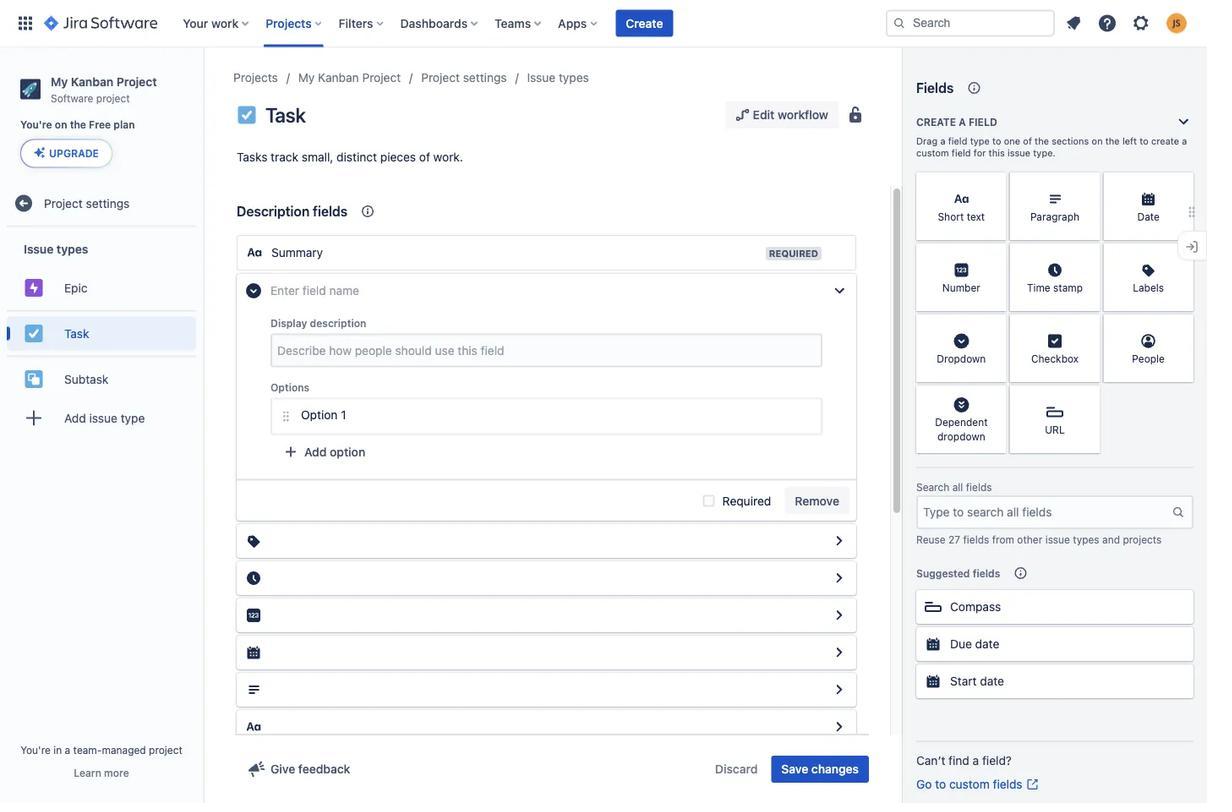 Task type: locate. For each thing, give the bounding box(es) containing it.
task down epic
[[64, 326, 89, 340]]

0 horizontal spatial task
[[64, 326, 89, 340]]

primary element
[[10, 0, 886, 47]]

kanban down filters
[[318, 71, 359, 85]]

0 vertical spatial date
[[975, 637, 1000, 651]]

0 horizontal spatial more information image
[[985, 387, 1005, 407]]

project down filters popup button
[[362, 71, 401, 85]]

1 vertical spatial custom
[[949, 777, 990, 791]]

1 horizontal spatial project settings
[[421, 71, 507, 85]]

27
[[948, 533, 960, 545]]

type up for at the right top
[[970, 136, 990, 147]]

to right "go"
[[935, 777, 946, 791]]

my inside my kanban project software project
[[51, 74, 68, 88]]

add down subtask
[[64, 411, 86, 425]]

of inside the drag a field type to one of the sections on the left to create a custom field for this issue type.
[[1023, 136, 1032, 147]]

1 vertical spatial settings
[[86, 196, 130, 210]]

my
[[298, 71, 315, 85], [51, 74, 68, 88]]

the up type.
[[1035, 136, 1049, 147]]

0 horizontal spatial issue
[[24, 242, 54, 256]]

1 vertical spatial you're
[[20, 744, 51, 756]]

more information image for dropdown
[[985, 316, 1005, 336]]

1 horizontal spatial settings
[[463, 71, 507, 85]]

type inside button
[[121, 411, 145, 425]]

add inside button
[[64, 411, 86, 425]]

types inside group
[[57, 242, 88, 256]]

to right the left at the right top of page
[[1140, 136, 1149, 147]]

0 vertical spatial types
[[559, 71, 589, 85]]

0 vertical spatial of
[[1023, 136, 1032, 147]]

1 horizontal spatial on
[[1092, 136, 1103, 147]]

Option 1 field
[[296, 399, 817, 430]]

1 you're from the top
[[20, 119, 52, 131]]

my right projects link
[[298, 71, 315, 85]]

custom down drag
[[916, 148, 949, 159]]

2 open field configuration image from the top
[[829, 605, 850, 626]]

1 horizontal spatial issue
[[527, 71, 556, 85]]

settings down upgrade
[[86, 196, 130, 210]]

projects for projects link
[[233, 71, 278, 85]]

open field configuration image down remove button
[[829, 568, 850, 588]]

create up drag
[[916, 116, 956, 128]]

0 horizontal spatial on
[[55, 119, 67, 131]]

0 vertical spatial issue
[[527, 71, 556, 85]]

you're up upgrade "button"
[[20, 119, 52, 131]]

1 vertical spatial add
[[304, 445, 327, 459]]

jira software image
[[44, 13, 157, 33], [44, 13, 157, 33]]

short
[[938, 210, 964, 222]]

1 horizontal spatial project settings link
[[421, 68, 507, 88]]

2 you're from the top
[[20, 744, 51, 756]]

2 vertical spatial more information image
[[985, 387, 1005, 407]]

type down subtask 'link'
[[121, 411, 145, 425]]

0 vertical spatial issue types
[[527, 71, 589, 85]]

upgrade button
[[21, 140, 112, 167]]

issue types inside group
[[24, 242, 88, 256]]

subtask link
[[7, 362, 196, 396]]

required
[[769, 248, 818, 259], [722, 494, 771, 508]]

kanban for my kanban project software project
[[71, 74, 113, 88]]

0 vertical spatial settings
[[463, 71, 507, 85]]

field down create a field
[[948, 136, 967, 147]]

epic
[[64, 281, 88, 295]]

pieces
[[380, 150, 416, 164]]

appswitcher icon image
[[15, 13, 36, 33]]

more information about the suggested fields image
[[1010, 563, 1031, 583]]

fields right 'all'
[[966, 481, 992, 493]]

settings image
[[1131, 13, 1151, 33]]

suggested
[[916, 567, 970, 579]]

1 vertical spatial type
[[121, 411, 145, 425]]

project right managed at the bottom of page
[[149, 744, 182, 756]]

start date button
[[916, 664, 1194, 698]]

notifications image
[[1063, 13, 1084, 33]]

search
[[916, 481, 950, 493]]

1 vertical spatial open field configuration image
[[829, 680, 850, 700]]

give
[[271, 762, 295, 776]]

fields right 27
[[963, 533, 989, 545]]

project settings link
[[421, 68, 507, 88], [7, 186, 196, 220]]

1 horizontal spatial type
[[970, 136, 990, 147]]

2 horizontal spatial types
[[1073, 533, 1099, 545]]

projects up issue type icon
[[233, 71, 278, 85]]

custom inside go to custom fields link
[[949, 777, 990, 791]]

0 horizontal spatial project settings
[[44, 196, 130, 210]]

more information image for dependent dropdown
[[985, 387, 1005, 407]]

on up upgrade "button"
[[55, 119, 67, 131]]

types down apps dropdown button
[[559, 71, 589, 85]]

fields left more information about the context fields icon
[[313, 203, 348, 219]]

issue inside add issue type button
[[89, 411, 117, 425]]

from
[[992, 533, 1014, 545]]

teams button
[[490, 10, 548, 37]]

types
[[559, 71, 589, 85], [57, 242, 88, 256], [1073, 533, 1099, 545]]

a down more information about the fields "icon"
[[959, 116, 966, 128]]

1 vertical spatial more information image
[[1172, 316, 1192, 336]]

issue inside the drag a field type to one of the sections on the left to create a custom field for this issue type.
[[1008, 148, 1031, 159]]

banner
[[0, 0, 1207, 47]]

display
[[271, 317, 307, 329]]

create right apps dropdown button
[[626, 16, 663, 30]]

create
[[626, 16, 663, 30], [916, 116, 956, 128]]

my kanban project link
[[298, 68, 401, 88]]

field
[[969, 116, 997, 128], [948, 136, 967, 147], [952, 148, 971, 159]]

0 horizontal spatial project settings link
[[7, 186, 196, 220]]

custom inside the drag a field type to one of the sections on the left to create a custom field for this issue type.
[[916, 148, 949, 159]]

issue right other in the right of the page
[[1045, 533, 1070, 545]]

more information about the fields image
[[964, 78, 984, 98]]

help image
[[1097, 13, 1118, 33]]

all
[[952, 481, 963, 493]]

1 vertical spatial required
[[722, 494, 771, 508]]

1 horizontal spatial kanban
[[318, 71, 359, 85]]

date right due
[[975, 637, 1000, 651]]

0 vertical spatial on
[[55, 119, 67, 131]]

feedback
[[298, 762, 350, 776]]

date for start date
[[980, 674, 1004, 688]]

create inside button
[[626, 16, 663, 30]]

issue types
[[527, 71, 589, 85], [24, 242, 88, 256]]

date
[[1137, 210, 1160, 222]]

fields
[[313, 203, 348, 219], [966, 481, 992, 493], [963, 533, 989, 545], [973, 567, 1000, 579], [993, 777, 1023, 791]]

issue down teams "popup button"
[[527, 71, 556, 85]]

of right one
[[1023, 136, 1032, 147]]

0 horizontal spatial issue
[[89, 411, 117, 425]]

project inside my kanban project software project
[[116, 74, 157, 88]]

of left work. on the top left of the page
[[419, 150, 430, 164]]

2 horizontal spatial issue
[[1045, 533, 1070, 545]]

0 horizontal spatial issue types
[[24, 242, 88, 256]]

add issue type button
[[7, 401, 196, 435]]

projects
[[266, 16, 312, 30], [233, 71, 278, 85]]

add
[[64, 411, 86, 425], [304, 445, 327, 459]]

settings down teams
[[463, 71, 507, 85]]

project settings down "primary" "element"
[[421, 71, 507, 85]]

workflow
[[778, 108, 828, 122]]

1 vertical spatial issue types
[[24, 242, 88, 256]]

search all fields
[[916, 481, 992, 493]]

add left "option"
[[304, 445, 327, 459]]

on right sections
[[1092, 136, 1103, 147]]

text
[[967, 210, 985, 222]]

open field configuration image
[[829, 531, 850, 551], [829, 605, 850, 626], [829, 642, 850, 663], [829, 717, 850, 737]]

projects link
[[233, 68, 278, 88]]

suggested fields
[[916, 567, 1000, 579]]

1 vertical spatial create
[[916, 116, 956, 128]]

group containing issue types
[[7, 227, 196, 445]]

1 vertical spatial date
[[980, 674, 1004, 688]]

0 vertical spatial open field configuration image
[[829, 568, 850, 588]]

other
[[1017, 533, 1043, 545]]

date right start
[[980, 674, 1004, 688]]

more information image
[[985, 174, 1005, 194], [1172, 174, 1192, 194], [985, 245, 1005, 265], [1078, 245, 1098, 265], [1172, 245, 1192, 265], [985, 316, 1005, 336], [1078, 316, 1098, 336]]

1 vertical spatial field
[[948, 136, 967, 147]]

can't
[[916, 754, 945, 768]]

0 horizontal spatial create
[[626, 16, 663, 30]]

more information image for people
[[1172, 316, 1192, 336]]

1 horizontal spatial task
[[265, 103, 306, 127]]

1 vertical spatial issue
[[89, 411, 117, 425]]

project settings link down "primary" "element"
[[421, 68, 507, 88]]

filters
[[339, 16, 373, 30]]

1 vertical spatial task
[[64, 326, 89, 340]]

field left for at the right top
[[952, 148, 971, 159]]

project up the plan
[[96, 92, 130, 104]]

issue down one
[[1008, 148, 1031, 159]]

group
[[7, 227, 196, 445]]

labels
[[1133, 281, 1164, 293]]

save changes
[[781, 762, 859, 776]]

1 horizontal spatial issue types
[[527, 71, 589, 85]]

0 vertical spatial issue
[[1008, 148, 1031, 159]]

0 horizontal spatial my
[[51, 74, 68, 88]]

1 horizontal spatial types
[[559, 71, 589, 85]]

1 vertical spatial issue
[[24, 242, 54, 256]]

give feedback
[[271, 762, 350, 776]]

project
[[96, 92, 130, 104], [149, 744, 182, 756]]

0 horizontal spatial add
[[64, 411, 86, 425]]

description
[[310, 317, 366, 329]]

sidebar navigation image
[[184, 68, 221, 101]]

the left the left at the right top of page
[[1105, 136, 1120, 147]]

0 vertical spatial you're
[[20, 119, 52, 131]]

1 vertical spatial project settings
[[44, 196, 130, 210]]

1 horizontal spatial my
[[298, 71, 315, 85]]

1 horizontal spatial create
[[916, 116, 956, 128]]

project up the plan
[[116, 74, 157, 88]]

no restrictions image
[[845, 105, 866, 125]]

0 vertical spatial more information image
[[1078, 174, 1098, 194]]

kanban
[[318, 71, 359, 85], [71, 74, 113, 88]]

issue down subtask 'link'
[[89, 411, 117, 425]]

to up this
[[992, 136, 1001, 147]]

project settings link down upgrade
[[7, 186, 196, 220]]

0 vertical spatial custom
[[916, 148, 949, 159]]

kanban up "software"
[[71, 74, 113, 88]]

0 horizontal spatial project
[[96, 92, 130, 104]]

0 vertical spatial add
[[64, 411, 86, 425]]

your work
[[183, 16, 239, 30]]

1 vertical spatial types
[[57, 242, 88, 256]]

add inside button
[[304, 445, 327, 459]]

close field configuration image
[[829, 281, 850, 301]]

my up "software"
[[51, 74, 68, 88]]

1 vertical spatial projects
[[233, 71, 278, 85]]

sections
[[1052, 136, 1089, 147]]

open field configuration image
[[829, 568, 850, 588], [829, 680, 850, 700]]

distinct
[[337, 150, 377, 164]]

settings
[[463, 71, 507, 85], [86, 196, 130, 210]]

of
[[1023, 136, 1032, 147], [419, 150, 430, 164]]

projects inside "projects" dropdown button
[[266, 16, 312, 30]]

0 vertical spatial project settings
[[421, 71, 507, 85]]

create a field
[[916, 116, 997, 128]]

field for create
[[969, 116, 997, 128]]

issue types link
[[527, 68, 589, 88]]

0 vertical spatial create
[[626, 16, 663, 30]]

a right create in the right top of the page
[[1182, 136, 1187, 147]]

add for add issue type
[[64, 411, 86, 425]]

fields left this link will be opened in a new tab icon
[[993, 777, 1023, 791]]

issue
[[1008, 148, 1031, 159], [89, 411, 117, 425], [1045, 533, 1070, 545]]

1 vertical spatial project settings link
[[7, 186, 196, 220]]

2 vertical spatial types
[[1073, 533, 1099, 545]]

learn more button
[[74, 766, 129, 779]]

team-
[[73, 744, 102, 756]]

2 horizontal spatial more information image
[[1172, 316, 1192, 336]]

to
[[992, 136, 1001, 147], [1140, 136, 1149, 147], [935, 777, 946, 791]]

my kanban project
[[298, 71, 401, 85]]

project settings down upgrade
[[44, 196, 130, 210]]

description
[[237, 203, 310, 219]]

custom down can't find a field?
[[949, 777, 990, 791]]

1 horizontal spatial add
[[304, 445, 327, 459]]

0 vertical spatial required
[[769, 248, 818, 259]]

issue types up epic
[[24, 242, 88, 256]]

0 vertical spatial project
[[96, 92, 130, 104]]

track
[[271, 150, 298, 164]]

1 vertical spatial on
[[1092, 136, 1103, 147]]

0 horizontal spatial type
[[121, 411, 145, 425]]

2 vertical spatial field
[[952, 148, 971, 159]]

summary
[[271, 246, 323, 260]]

0 vertical spatial projects
[[266, 16, 312, 30]]

option
[[330, 445, 365, 459]]

apps button
[[553, 10, 604, 37]]

1 horizontal spatial of
[[1023, 136, 1032, 147]]

you're left in
[[20, 744, 51, 756]]

you're
[[20, 119, 52, 131], [20, 744, 51, 756]]

0 vertical spatial type
[[970, 136, 990, 147]]

epic link
[[7, 271, 196, 305]]

save
[[781, 762, 808, 776]]

issue types down apps
[[527, 71, 589, 85]]

upgrade
[[49, 147, 99, 159]]

0 horizontal spatial kanban
[[71, 74, 113, 88]]

date
[[975, 637, 1000, 651], [980, 674, 1004, 688]]

1 horizontal spatial issue
[[1008, 148, 1031, 159]]

types up epic
[[57, 242, 88, 256]]

0 vertical spatial project settings link
[[421, 68, 507, 88]]

task right issue type icon
[[265, 103, 306, 127]]

open field configuration image up the changes
[[829, 680, 850, 700]]

3 open field configuration image from the top
[[829, 642, 850, 663]]

the left free
[[70, 119, 86, 131]]

you're for you're on the free plan
[[20, 119, 52, 131]]

Display description field
[[272, 335, 821, 366]]

0 horizontal spatial types
[[57, 242, 88, 256]]

date for due date
[[975, 637, 1000, 651]]

field up for at the right top
[[969, 116, 997, 128]]

url
[[1045, 423, 1065, 435]]

my inside my kanban project link
[[298, 71, 315, 85]]

projects right work
[[266, 16, 312, 30]]

types left and
[[1073, 533, 1099, 545]]

give feedback button
[[237, 756, 360, 783]]

0 vertical spatial field
[[969, 116, 997, 128]]

1 horizontal spatial more information image
[[1078, 174, 1098, 194]]

a right "find"
[[973, 754, 979, 768]]

issue up epic link
[[24, 242, 54, 256]]

in
[[53, 744, 62, 756]]

more information image for date
[[1172, 174, 1192, 194]]

save changes button
[[771, 756, 869, 783]]

add option
[[304, 445, 365, 459]]

task
[[265, 103, 306, 127], [64, 326, 89, 340]]

create button
[[616, 10, 673, 37]]

1 horizontal spatial project
[[149, 744, 182, 756]]

kanban inside my kanban project software project
[[71, 74, 113, 88]]

tasks
[[237, 150, 267, 164]]

0 horizontal spatial of
[[419, 150, 430, 164]]

more information image
[[1078, 174, 1098, 194], [1172, 316, 1192, 336], [985, 387, 1005, 407]]

task group
[[7, 310, 196, 355]]

left
[[1122, 136, 1137, 147]]



Task type: describe. For each thing, give the bounding box(es) containing it.
type inside the drag a field type to one of the sections on the left to create a custom field for this issue type.
[[970, 136, 990, 147]]

type.
[[1033, 148, 1056, 159]]

task inside group
[[64, 326, 89, 340]]

fields
[[916, 80, 954, 96]]

issue types for issue types link
[[527, 71, 589, 85]]

field for drag
[[948, 136, 967, 147]]

work
[[211, 16, 239, 30]]

your
[[183, 16, 208, 30]]

you're for you're in a team-managed project
[[20, 744, 51, 756]]

issue types for group containing issue types
[[24, 242, 88, 256]]

dependent
[[935, 416, 988, 428]]

small,
[[302, 150, 333, 164]]

a right in
[[65, 744, 70, 756]]

number
[[942, 281, 981, 293]]

tasks track small, distinct pieces of work.
[[237, 150, 463, 164]]

start
[[950, 674, 977, 688]]

0 horizontal spatial to
[[935, 777, 946, 791]]

create
[[1151, 136, 1179, 147]]

options
[[271, 382, 310, 393]]

go
[[916, 777, 932, 791]]

reuse
[[916, 533, 946, 545]]

add issue type image
[[24, 408, 44, 428]]

compass button
[[916, 590, 1194, 624]]

display description
[[271, 317, 366, 329]]

reuse 27 fields from other issue types and projects
[[916, 533, 1162, 545]]

1 vertical spatial of
[[419, 150, 430, 164]]

my for my kanban project
[[298, 71, 315, 85]]

remove button
[[785, 487, 850, 514]]

more information about the context fields image
[[358, 201, 378, 221]]

subtask
[[64, 372, 109, 386]]

learn more
[[74, 767, 129, 779]]

software
[[51, 92, 93, 104]]

2 horizontal spatial the
[[1105, 136, 1120, 147]]

kanban for my kanban project
[[318, 71, 359, 85]]

work.
[[433, 150, 463, 164]]

types for group containing issue types
[[57, 242, 88, 256]]

drag
[[916, 136, 938, 147]]

4 open field configuration image from the top
[[829, 717, 850, 737]]

this
[[989, 148, 1005, 159]]

add issue type
[[64, 411, 145, 425]]

description fields
[[237, 203, 348, 219]]

remove
[[795, 494, 839, 508]]

dashboards button
[[395, 10, 484, 37]]

filters button
[[334, 10, 390, 37]]

projects for "projects" dropdown button
[[266, 16, 312, 30]]

more information image for short text
[[985, 174, 1005, 194]]

search image
[[893, 16, 906, 30]]

2 open field configuration image from the top
[[829, 680, 850, 700]]

on inside the drag a field type to one of the sections on the left to create a custom field for this issue type.
[[1092, 136, 1103, 147]]

people
[[1132, 352, 1165, 364]]

checkbox
[[1031, 352, 1079, 364]]

2 horizontal spatial to
[[1140, 136, 1149, 147]]

short text
[[938, 210, 985, 222]]

Type to search all fields text field
[[918, 497, 1172, 527]]

due
[[950, 637, 972, 651]]

0 horizontal spatial settings
[[86, 196, 130, 210]]

1 horizontal spatial to
[[992, 136, 1001, 147]]

2 vertical spatial issue
[[1045, 533, 1070, 545]]

one
[[1004, 136, 1020, 147]]

my for my kanban project software project
[[51, 74, 68, 88]]

can't find a field?
[[916, 754, 1012, 768]]

project inside my kanban project software project
[[96, 92, 130, 104]]

discard
[[715, 762, 758, 776]]

more information image for labels
[[1172, 245, 1192, 265]]

teams
[[495, 16, 531, 30]]

more information image for number
[[985, 245, 1005, 265]]

learn
[[74, 767, 101, 779]]

create for create
[[626, 16, 663, 30]]

go to custom fields
[[916, 777, 1023, 791]]

plan
[[114, 119, 135, 131]]

a right drag
[[940, 136, 946, 147]]

paragraph
[[1030, 210, 1080, 222]]

banner containing your work
[[0, 0, 1207, 47]]

1 horizontal spatial the
[[1035, 136, 1049, 147]]

more information image for paragraph
[[1078, 174, 1098, 194]]

your work button
[[178, 10, 255, 37]]

this link will be opened in a new tab image
[[1026, 778, 1039, 791]]

1 open field configuration image from the top
[[829, 531, 850, 551]]

stamp
[[1053, 281, 1083, 293]]

1 open field configuration image from the top
[[829, 568, 850, 588]]

more information image for time stamp
[[1078, 245, 1098, 265]]

edit workflow button
[[726, 101, 839, 128]]

edit
[[753, 108, 775, 122]]

compass
[[950, 600, 1001, 614]]

drag a field type to one of the sections on the left to create a custom field for this issue type.
[[916, 136, 1187, 159]]

free
[[89, 119, 111, 131]]

add for add option
[[304, 445, 327, 459]]

and
[[1102, 533, 1120, 545]]

your profile and settings image
[[1167, 13, 1187, 33]]

for
[[974, 148, 986, 159]]

start date
[[950, 674, 1004, 688]]

more information image for checkbox
[[1078, 316, 1098, 336]]

time
[[1027, 281, 1051, 293]]

fields left more information about the suggested fields icon
[[973, 567, 1000, 579]]

project down upgrade "button"
[[44, 196, 83, 210]]

issue type icon image
[[237, 105, 257, 125]]

Search field
[[886, 10, 1055, 37]]

changes
[[811, 762, 859, 776]]

1 vertical spatial project
[[149, 744, 182, 756]]

more
[[104, 767, 129, 779]]

my kanban project software project
[[51, 74, 157, 104]]

due date button
[[916, 627, 1194, 661]]

create for create a field
[[916, 116, 956, 128]]

dropdown
[[937, 352, 986, 364]]

go to custom fields link
[[916, 776, 1039, 793]]

field?
[[982, 754, 1012, 768]]

due date
[[950, 637, 1000, 651]]

add option button
[[271, 438, 375, 465]]

0 horizontal spatial the
[[70, 119, 86, 131]]

dashboards
[[400, 16, 468, 30]]

projects
[[1123, 533, 1162, 545]]

time stamp
[[1027, 281, 1083, 293]]

types for issue types link
[[559, 71, 589, 85]]

project down dashboards popup button
[[421, 71, 460, 85]]

dependent dropdown
[[935, 416, 988, 443]]

discard button
[[705, 756, 768, 783]]

0 vertical spatial task
[[265, 103, 306, 127]]

Enter field name field
[[271, 281, 823, 301]]



Task type: vqa. For each thing, say whether or not it's contained in the screenshot.
Confluence image
no



